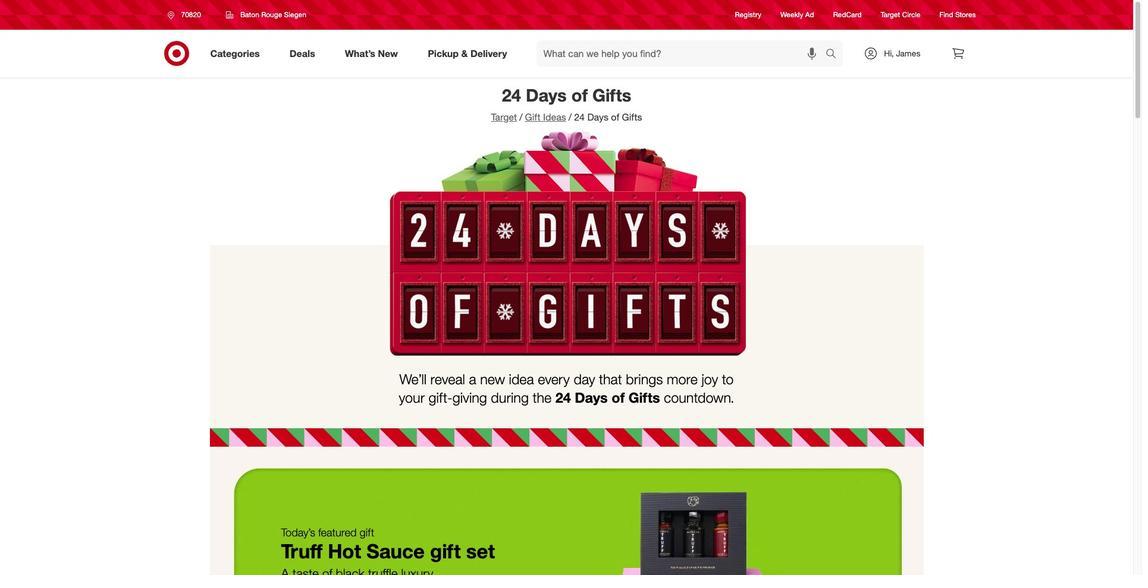 Task type: vqa. For each thing, say whether or not it's contained in the screenshot.
TOWEL
no



Task type: locate. For each thing, give the bounding box(es) containing it.
/ left gift
[[519, 111, 523, 123]]

24 right the ideas
[[574, 111, 585, 123]]

joy
[[702, 371, 718, 389]]

0 vertical spatial days
[[526, 84, 567, 106]]

redcard link
[[833, 10, 862, 20]]

target left gift
[[491, 111, 517, 123]]

days up gift ideas link
[[526, 84, 567, 106]]

gifts for 24 days of gifts target / gift ideas / 24 days of gifts
[[593, 84, 631, 106]]

gift-
[[429, 390, 453, 407]]

gift
[[525, 111, 540, 123]]

categories link
[[200, 40, 275, 67]]

days down day
[[575, 390, 608, 407]]

sauce
[[367, 540, 425, 564]]

categories
[[210, 47, 260, 59]]

baton rouge siegen button
[[218, 4, 314, 26]]

delivery
[[471, 47, 507, 59]]

2 vertical spatial gifts
[[629, 390, 660, 407]]

target
[[881, 10, 900, 19], [491, 111, 517, 123]]

1 horizontal spatial 24
[[555, 390, 571, 407]]

1 horizontal spatial /
[[569, 111, 572, 123]]

0 horizontal spatial /
[[519, 111, 523, 123]]

of for countdown.
[[612, 390, 625, 407]]

what's
[[345, 47, 375, 59]]

1 vertical spatial target
[[491, 111, 517, 123]]

what's new link
[[335, 40, 413, 67]]

gift
[[360, 526, 374, 540], [430, 540, 461, 564]]

2 horizontal spatial 24
[[574, 111, 585, 123]]

search button
[[821, 40, 849, 69]]

your
[[399, 390, 425, 407]]

giving
[[453, 390, 487, 407]]

gifts for 24 days of gifts countdown.
[[629, 390, 660, 407]]

pickup & delivery
[[428, 47, 507, 59]]

target left circle
[[881, 10, 900, 19]]

the
[[533, 390, 552, 407]]

gift ideas link
[[525, 111, 566, 123]]

deals link
[[279, 40, 330, 67]]

/ right the ideas
[[569, 111, 572, 123]]

0 vertical spatial gift
[[360, 526, 374, 540]]

1 vertical spatial days
[[587, 111, 609, 123]]

/
[[519, 111, 523, 123], [569, 111, 572, 123]]

idea
[[509, 371, 534, 389]]

24 down every
[[555, 390, 571, 407]]

during
[[491, 390, 529, 407]]

0 horizontal spatial target
[[491, 111, 517, 123]]

2 vertical spatial days
[[575, 390, 608, 407]]

2 vertical spatial of
[[612, 390, 625, 407]]

target circle
[[881, 10, 921, 19]]

today's featured gift
[[281, 526, 374, 540]]

gift left set
[[430, 540, 461, 564]]

gifts
[[593, 84, 631, 106], [622, 111, 642, 123], [629, 390, 660, 407]]

2 vertical spatial 24
[[555, 390, 571, 407]]

24 up target link in the top of the page
[[502, 84, 521, 106]]

0 horizontal spatial 24
[[502, 84, 521, 106]]

24 for 24 days of gifts target / gift ideas / 24 days of gifts
[[502, 84, 521, 106]]

gift up truff hot sauce gift set
[[360, 526, 374, 540]]

we'll reveal a new idea every day that brings more joy to your gift-giving during the
[[399, 371, 734, 407]]

countdown.
[[664, 390, 734, 407]]

of for target
[[572, 84, 588, 106]]

0 vertical spatial of
[[572, 84, 588, 106]]

james
[[896, 48, 921, 58]]

days
[[526, 84, 567, 106], [587, 111, 609, 123], [575, 390, 608, 407]]

0 vertical spatial 24
[[502, 84, 521, 106]]

1 vertical spatial gifts
[[622, 111, 642, 123]]

days right the ideas
[[587, 111, 609, 123]]

registry link
[[735, 10, 761, 20]]

24 for 24 days of gifts countdown.
[[555, 390, 571, 407]]

ad
[[805, 10, 814, 19]]

2 / from the left
[[569, 111, 572, 123]]

truff
[[281, 540, 323, 564]]

weekly ad link
[[781, 10, 814, 20]]

of
[[572, 84, 588, 106], [611, 111, 619, 123], [612, 390, 625, 407]]

0 vertical spatial gifts
[[593, 84, 631, 106]]

0 vertical spatial target
[[881, 10, 900, 19]]

24
[[502, 84, 521, 106], [574, 111, 585, 123], [555, 390, 571, 407]]

weekly
[[781, 10, 803, 19]]

day
[[574, 371, 595, 389]]

1 vertical spatial gift
[[430, 540, 461, 564]]

registry
[[735, 10, 761, 19]]

What can we help you find? suggestions appear below search field
[[536, 40, 829, 67]]

redcard
[[833, 10, 862, 19]]



Task type: describe. For each thing, give the bounding box(es) containing it.
we'll
[[400, 371, 427, 389]]

that
[[599, 371, 622, 389]]

pickup
[[428, 47, 459, 59]]

weekly ad
[[781, 10, 814, 19]]

days for 24 days of gifts countdown.
[[575, 390, 608, 407]]

days for 24 days of gifts target / gift ideas / 24 days of gifts
[[526, 84, 567, 106]]

more
[[667, 371, 698, 389]]

24 days of gifts countdown.
[[555, 390, 734, 407]]

new
[[480, 371, 505, 389]]

rouge
[[261, 10, 282, 19]]

1 vertical spatial of
[[611, 111, 619, 123]]

hi,
[[884, 48, 894, 58]]

train station flip board that animates to show 24 days of gifts image
[[210, 131, 924, 447]]

today's
[[281, 526, 315, 540]]

deals
[[290, 47, 315, 59]]

a
[[469, 371, 476, 389]]

70820 button
[[160, 4, 213, 26]]

circle
[[902, 10, 921, 19]]

find stores
[[940, 10, 976, 19]]

brings
[[626, 371, 663, 389]]

target circle link
[[881, 10, 921, 20]]

24 days of gifts target / gift ideas / 24 days of gifts
[[491, 84, 642, 123]]

what's new
[[345, 47, 398, 59]]

hi, james
[[884, 48, 921, 58]]

reveal
[[430, 371, 465, 389]]

1 vertical spatial 24
[[574, 111, 585, 123]]

truff hot sauce gift set
[[281, 540, 495, 564]]

0 horizontal spatial gift
[[360, 526, 374, 540]]

find stores link
[[940, 10, 976, 20]]

hot
[[328, 540, 361, 564]]

to
[[722, 371, 734, 389]]

pickup & delivery link
[[418, 40, 522, 67]]

find
[[940, 10, 953, 19]]

featured
[[318, 526, 357, 540]]

target link
[[491, 111, 517, 123]]

every
[[538, 371, 570, 389]]

search
[[821, 49, 849, 60]]

ideas
[[543, 111, 566, 123]]

baton rouge siegen
[[240, 10, 306, 19]]

stores
[[955, 10, 976, 19]]

70820
[[181, 10, 201, 19]]

target inside 24 days of gifts target / gift ideas / 24 days of gifts
[[491, 111, 517, 123]]

&
[[461, 47, 468, 59]]

new
[[378, 47, 398, 59]]

siegen
[[284, 10, 306, 19]]

1 horizontal spatial gift
[[430, 540, 461, 564]]

1 horizontal spatial target
[[881, 10, 900, 19]]

1 / from the left
[[519, 111, 523, 123]]

set
[[466, 540, 495, 564]]

baton
[[240, 10, 259, 19]]



